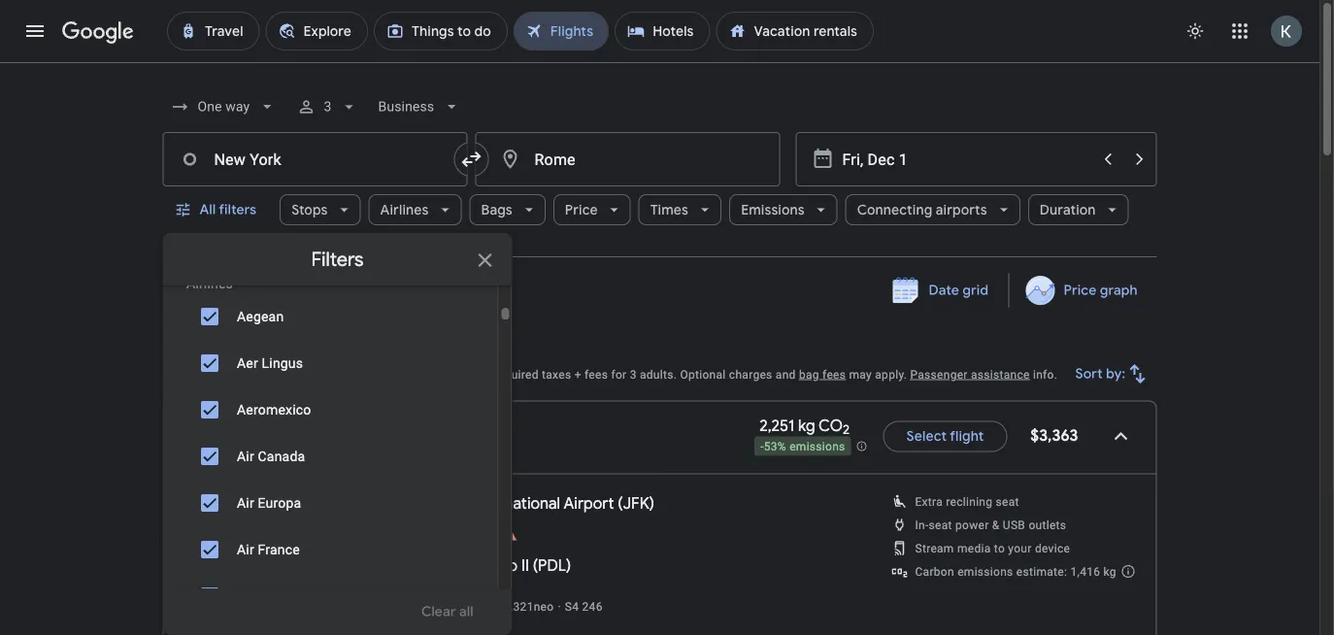 Task type: vqa. For each thing, say whether or not it's contained in the screenshot.
emissions to the bottom
yes



Task type: describe. For each thing, give the bounding box(es) containing it.
filters
[[219, 201, 257, 219]]

taxes
[[542, 368, 571, 381]]

date grid button
[[879, 273, 1005, 308]]

swap origin and destination. image
[[460, 148, 483, 171]]

charges
[[729, 368, 773, 381]]

in-
[[915, 518, 929, 532]]

serbia
[[257, 588, 297, 604]]

airlines inside popup button
[[380, 201, 429, 219]]

extra reclining seat
[[915, 495, 1020, 508]]

your
[[1008, 541, 1032, 555]]

passenger
[[911, 368, 968, 381]]

prices include required taxes + fees for 3 adults. optional charges and bag fees may apply. passenger assistance
[[414, 368, 1030, 381]]

airport
[[564, 493, 614, 513]]

bag
[[799, 368, 820, 381]]

adults.
[[640, 368, 677, 381]]

0 vertical spatial (
[[618, 493, 623, 513]]

1,416
[[1071, 565, 1101, 578]]

3 inside best flights main content
[[630, 368, 637, 381]]

flights
[[207, 338, 264, 363]]

ii
[[522, 556, 529, 575]]

change appearance image
[[1172, 8, 1219, 54]]

bag fees button
[[799, 368, 846, 381]]

apply.
[[875, 368, 907, 381]]

learn more about tracked prices image
[[279, 276, 297, 293]]

airlines button
[[369, 186, 462, 233]]

select flight
[[907, 428, 984, 445]]

usb
[[1003, 518, 1026, 532]]

co
[[819, 416, 843, 436]]

kg inside 2,251 kg co 2
[[798, 416, 815, 436]]

0 horizontal spatial emissions
[[790, 440, 846, 454]]

1 vertical spatial kg
[[1104, 565, 1117, 578]]

0 vertical spatial )
[[650, 493, 655, 513]]

emissions
[[741, 201, 805, 219]]

s4
[[565, 600, 579, 613]]

stream media to your device
[[915, 541, 1070, 555]]

ranked
[[163, 368, 203, 381]]

2,251
[[760, 416, 795, 436]]

price for price graph
[[1064, 282, 1097, 299]]

price
[[259, 368, 286, 381]]

only button
[[397, 573, 474, 620]]

air for air canada
[[236, 448, 254, 464]]

flight
[[950, 428, 984, 445]]

europa
[[257, 495, 301, 511]]

required
[[494, 368, 539, 381]]

air for air serbia
[[236, 588, 254, 604]]

date grid
[[929, 282, 989, 299]]

none search field containing filters
[[163, 43, 1157, 635]]

by:
[[1107, 365, 1126, 383]]

all filters
[[200, 201, 257, 219]]

only
[[421, 588, 451, 605]]

air for air europa
[[236, 495, 254, 511]]

outlets
[[1029, 518, 1067, 532]]

select flight button
[[883, 413, 1008, 460]]

stops
[[292, 201, 328, 219]]

ranked based on price and convenience
[[163, 368, 381, 381]]

media
[[958, 541, 991, 555]]

airbus a321neo
[[467, 600, 554, 613]]

aegean
[[236, 308, 283, 324]]

price for price
[[565, 201, 598, 219]]

dec 1
[[308, 276, 343, 293]]

times button
[[639, 186, 722, 233]]

2 and from the left
[[776, 368, 796, 381]]

price button
[[553, 186, 631, 233]]

connecting airports
[[857, 201, 988, 219]]

1
[[337, 276, 343, 293]]

duration button
[[1028, 186, 1129, 233]]

carbon emissions estimate: 1,416 kg
[[915, 565, 1117, 578]]

business
[[373, 600, 423, 613]]

device
[[1035, 541, 1070, 555]]

main menu image
[[23, 19, 47, 43]]

carbon emissions estimate: 1,416 kilograms element
[[915, 565, 1117, 578]]

best flights
[[163, 338, 264, 363]]

air serbia
[[236, 588, 297, 604]]

1 vertical spatial seat
[[929, 518, 953, 532]]

track prices
[[196, 276, 275, 293]]

bags button
[[470, 186, 546, 233]]

carbon
[[915, 565, 955, 578]]

in-seat power & usb outlets
[[915, 518, 1067, 532]]



Task type: locate. For each thing, give the bounding box(es) containing it.
and left bag
[[776, 368, 796, 381]]

on
[[242, 368, 256, 381]]

9:10 pm
[[280, 493, 333, 513]]

1 horizontal spatial and
[[776, 368, 796, 381]]

0 horizontal spatial and
[[289, 368, 310, 381]]

to
[[994, 541, 1005, 555]]

3363 US dollars text field
[[1031, 425, 1079, 445]]

sort by:
[[1076, 365, 1126, 383]]

airlines left prices
[[186, 275, 233, 291]]

1 and from the left
[[289, 368, 310, 381]]

based
[[206, 368, 239, 381]]

Departure time: 9:10 PM. text field
[[280, 493, 333, 513]]

include
[[451, 368, 491, 381]]

air left europa at left bottom
[[236, 495, 254, 511]]

Departure text field
[[843, 133, 1091, 186]]

) up s4
[[566, 556, 571, 575]]

a321neo
[[505, 600, 554, 613]]

convenience
[[313, 368, 381, 381]]

3 button
[[289, 84, 367, 130]]

reclining
[[946, 495, 993, 508]]

canada
[[257, 448, 305, 464]]

-53% emissions
[[761, 440, 846, 454]]

john f. kennedy international airport ( jfk )
[[352, 493, 655, 513]]

2
[[843, 422, 850, 438]]

price graph
[[1064, 282, 1138, 299]]

-
[[761, 440, 764, 454]]

airlines right stops 'popup button'
[[380, 201, 429, 219]]

2 air from the top
[[236, 495, 254, 511]]

None text field
[[163, 132, 468, 186], [475, 132, 780, 186], [163, 132, 468, 186], [475, 132, 780, 186]]

0 horizontal spatial )
[[566, 556, 571, 575]]

53%
[[764, 440, 787, 454]]

estimate:
[[1017, 565, 1068, 578]]

1 horizontal spatial price
[[1064, 282, 1097, 299]]

air left 'serbia'
[[236, 588, 254, 604]]

246
[[582, 600, 603, 613]]

s4 246
[[565, 600, 603, 613]]

0 horizontal spatial price
[[565, 201, 598, 219]]

 image inside best flights main content
[[460, 600, 463, 613]]

grid
[[963, 282, 989, 299]]

1 vertical spatial airlines
[[186, 275, 233, 291]]

price right bags popup button
[[565, 201, 598, 219]]

air france
[[236, 541, 299, 557]]

airports
[[936, 201, 988, 219]]

1 vertical spatial 3
[[630, 368, 637, 381]]

prices
[[414, 368, 448, 381]]

aeroporto
[[364, 556, 438, 575]]

connecting airports button
[[846, 186, 1021, 233]]

connecting
[[857, 201, 933, 219]]

4 air from the top
[[236, 588, 254, 604]]

bags
[[481, 201, 513, 219]]

2 fees from the left
[[823, 368, 846, 381]]

airbus
[[467, 600, 502, 613]]

0 vertical spatial emissions
[[790, 440, 846, 454]]

&
[[992, 518, 1000, 532]]

jfk
[[623, 493, 650, 513]]

0 horizontal spatial (
[[533, 556, 538, 575]]

1 horizontal spatial seat
[[996, 495, 1020, 508]]

select
[[907, 428, 947, 445]]

stops button
[[280, 186, 361, 233]]

date
[[929, 282, 960, 299]]

filters
[[311, 247, 364, 271]]

business class
[[373, 600, 456, 613]]

0 vertical spatial kg
[[798, 416, 815, 436]]

price
[[565, 201, 598, 219], [1064, 282, 1097, 299]]

1 horizontal spatial 3
[[630, 368, 637, 381]]

airlines
[[380, 201, 429, 219], [186, 275, 233, 291]]

emissions button
[[730, 186, 838, 233]]

air left canada
[[236, 448, 254, 464]]

passenger assistance button
[[911, 368, 1030, 381]]

1 horizontal spatial )
[[650, 493, 655, 513]]

emissions down 2,251 kg co 2
[[790, 440, 846, 454]]

1 horizontal spatial fees
[[823, 368, 846, 381]]

emissions down stream media to your device
[[958, 565, 1014, 578]]

aer lingus
[[236, 355, 303, 371]]

1 horizontal spatial emissions
[[958, 565, 1014, 578]]

and
[[289, 368, 310, 381], [776, 368, 796, 381]]

Arrival time: 6:45 AM on  Saturday, December 2. text field
[[280, 556, 346, 575]]

0 horizontal spatial kg
[[798, 416, 815, 436]]

fees
[[585, 368, 608, 381], [823, 368, 846, 381]]

0 horizontal spatial airlines
[[186, 275, 233, 291]]

joão
[[440, 556, 476, 575]]

times
[[650, 201, 689, 219]]

kg
[[798, 416, 815, 436], [1104, 565, 1117, 578]]

assistance
[[971, 368, 1030, 381]]

fees right bag
[[823, 368, 846, 381]]

overnight
[[437, 526, 497, 542]]

+
[[575, 368, 582, 381]]

f.
[[391, 493, 402, 513]]

john
[[352, 493, 387, 513]]

None search field
[[163, 43, 1157, 635]]

kg right 1,416
[[1104, 565, 1117, 578]]

and right price
[[289, 368, 310, 381]]

1 horizontal spatial kg
[[1104, 565, 1117, 578]]

3
[[324, 99, 332, 115], [630, 368, 637, 381]]

3 air from the top
[[236, 541, 254, 557]]

air for air france
[[236, 541, 254, 557]]

) right airport on the bottom of the page
[[650, 493, 655, 513]]

duration
[[1040, 201, 1096, 219]]

1 horizontal spatial airlines
[[380, 201, 429, 219]]

close dialog image
[[473, 249, 497, 272]]

 image
[[460, 600, 463, 613]]

(
[[618, 493, 623, 513], [533, 556, 538, 575]]

1 vertical spatial emissions
[[958, 565, 1014, 578]]

extra
[[915, 495, 943, 508]]

6:45 am
[[280, 556, 336, 575]]

aeromexico
[[236, 402, 311, 418]]

sort by: button
[[1068, 351, 1157, 397]]

0 horizontal spatial fees
[[585, 368, 608, 381]]

seat up usb
[[996, 495, 1020, 508]]

air left france
[[236, 541, 254, 557]]

best
[[163, 338, 203, 363]]

0 vertical spatial seat
[[996, 495, 1020, 508]]

air europa
[[236, 495, 301, 511]]

price inside popup button
[[565, 201, 598, 219]]

lingus
[[261, 355, 303, 371]]

air canada
[[236, 448, 305, 464]]

optional
[[680, 368, 726, 381]]

0 vertical spatial price
[[565, 201, 598, 219]]

3 inside popup button
[[324, 99, 332, 115]]

None field
[[163, 89, 285, 124], [370, 89, 469, 124], [163, 89, 285, 124], [370, 89, 469, 124]]

seat
[[996, 495, 1020, 508], [929, 518, 953, 532]]

dec
[[308, 276, 334, 293]]

0 horizontal spatial 3
[[324, 99, 332, 115]]

1 horizontal spatial (
[[618, 493, 623, 513]]

1 vertical spatial price
[[1064, 282, 1097, 299]]

seat up stream
[[929, 518, 953, 532]]

kg up -53% emissions
[[798, 416, 815, 436]]

all filters button
[[163, 186, 272, 233]]

price left graph
[[1064, 282, 1097, 299]]

loading results progress bar
[[0, 62, 1320, 66]]

best flights main content
[[163, 272, 1157, 635]]

international
[[472, 493, 560, 513]]

find the best price region
[[163, 272, 1157, 323]]

may
[[849, 368, 872, 381]]

fees right the +
[[585, 368, 608, 381]]

emissions
[[790, 440, 846, 454], [958, 565, 1014, 578]]

0 horizontal spatial seat
[[929, 518, 953, 532]]

0 vertical spatial 3
[[324, 99, 332, 115]]

1 air from the top
[[236, 448, 254, 464]]

air
[[236, 448, 254, 464], [236, 495, 254, 511], [236, 541, 254, 557], [236, 588, 254, 604]]

( right airport on the bottom of the page
[[618, 493, 623, 513]]

$3,363
[[1031, 425, 1079, 445]]

pdl
[[538, 556, 566, 575]]

( right ii
[[533, 556, 538, 575]]

price inside button
[[1064, 282, 1097, 299]]

0 vertical spatial airlines
[[380, 201, 429, 219]]

1 fees from the left
[[585, 368, 608, 381]]

paulo
[[479, 556, 518, 575]]

1 vertical spatial )
[[566, 556, 571, 575]]

1 vertical spatial (
[[533, 556, 538, 575]]



